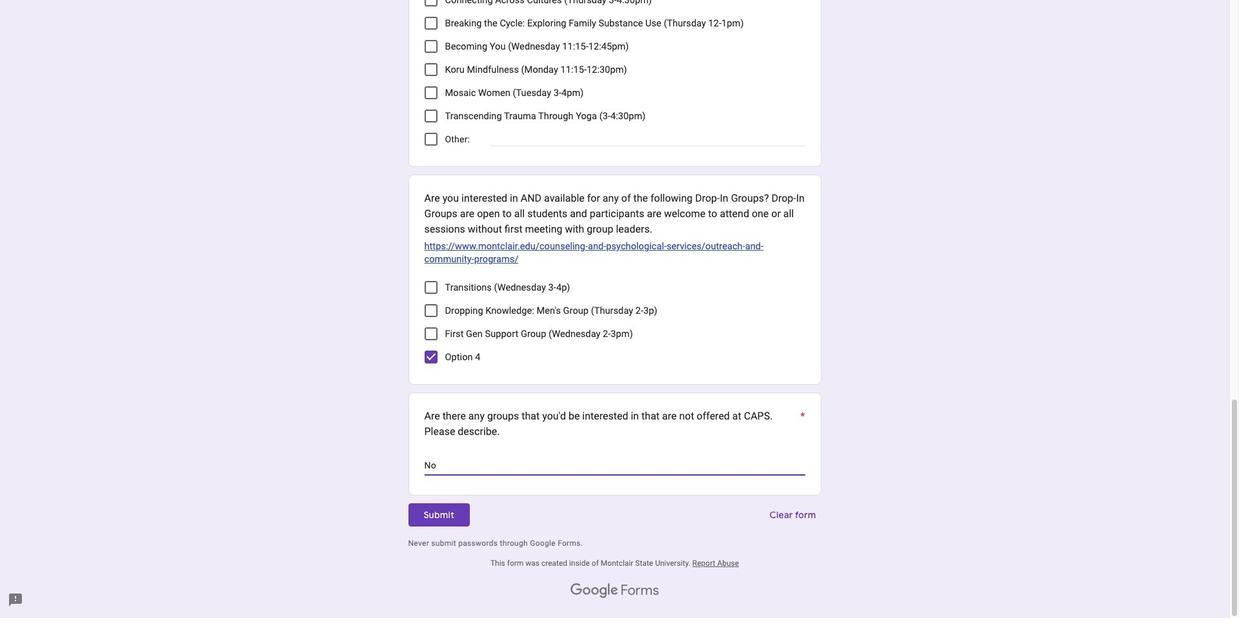 Task type: describe. For each thing, give the bounding box(es) containing it.
becoming you (wednesday 11:15-12:45pm) image
[[426, 41, 436, 52]]

required question element
[[798, 409, 805, 440]]

Connecting Across Cultures (Thursday 3-4:30pm) checkbox
[[424, 0, 437, 7]]

First Gen Support Group (Wednesday 2-3pm) checkbox
[[424, 328, 437, 341]]

connecting across cultures (thursday 3-4:30pm) image
[[426, 0, 436, 5]]

Other: checkbox
[[424, 133, 437, 146]]

dropping knowledge: men's group (thursday 2-3p) image
[[426, 306, 436, 316]]

breaking the cycle: exploring family substance use (thursday 12-1pm) image
[[426, 18, 436, 29]]

Transitions (Wednesday 3-4p) checkbox
[[424, 282, 437, 294]]

Becoming You (Wednesday 11:15-12:45pm) checkbox
[[424, 40, 437, 53]]

Mosaic Women (Tuesday 3-4pm) checkbox
[[424, 87, 437, 100]]

Transcending Trauma Through Yoga (3-4:30pm) checkbox
[[424, 110, 437, 123]]

Option 4 checkbox
[[424, 351, 437, 364]]

Dropping Knowledge: Men's Group (Thursday 2-3p) checkbox
[[424, 305, 437, 318]]

other: image
[[426, 134, 436, 145]]



Task type: vqa. For each thing, say whether or not it's contained in the screenshot.
Mosaic Women (Tuesday 3-4pm) checkbox
yes



Task type: locate. For each thing, give the bounding box(es) containing it.
Koru Mindfulness (Monday 11:15-12:30pm) checkbox
[[424, 63, 437, 76]]

google image
[[570, 584, 618, 600]]

first gen support group (wednesday 2-3pm) image
[[426, 329, 436, 340]]

koru mindfulness (monday 11:15-12:30pm) image
[[426, 65, 436, 75]]

transitions (wednesday 3-4p) image
[[426, 283, 436, 293]]

Breaking the Cycle: Exploring Family Substance Use (Thursday 12-1pm) checkbox
[[424, 17, 437, 30]]

transcending trauma through yoga (3-4:30pm) image
[[426, 111, 436, 121]]

list
[[408, 0, 821, 496], [424, 0, 805, 151], [424, 276, 805, 369]]

heading
[[424, 409, 805, 440]]

report a problem to google image
[[8, 593, 23, 609]]

option 4 image
[[424, 351, 437, 364]]

mosaic women (tuesday 3-4pm) image
[[426, 88, 436, 98]]

Your answer text field
[[424, 460, 805, 475]]



